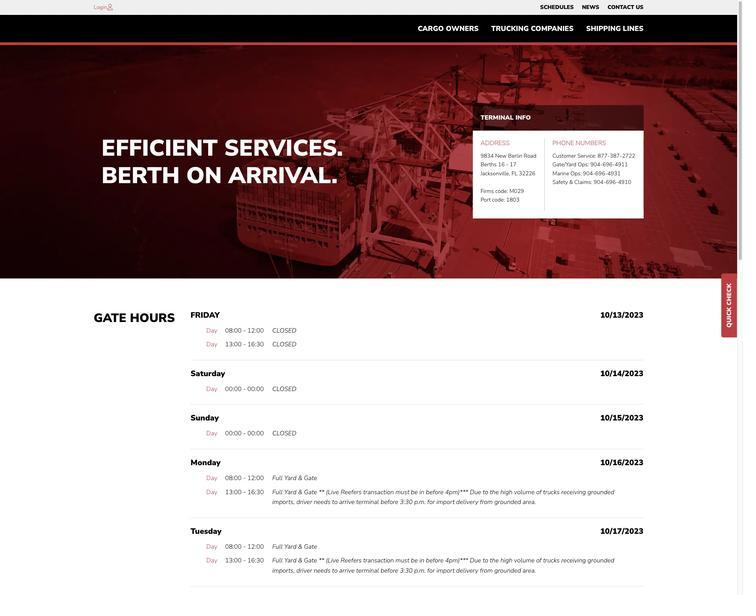Task type: describe. For each thing, give the bounding box(es) containing it.
2722
[[622, 152, 635, 160]]

trucks for 10/16/2023
[[543, 488, 560, 497]]

arrival.
[[228, 160, 338, 191]]

marine
[[552, 170, 569, 177]]

shipping
[[586, 24, 621, 33]]

2 yard from the top
[[284, 488, 296, 497]]

import for 10/16/2023
[[436, 498, 455, 507]]

10/15/2023
[[600, 413, 643, 424]]

phone numbers
[[552, 139, 606, 148]]

transaction for monday
[[363, 488, 394, 497]]

import for 10/17/2023
[[436, 567, 455, 576]]

service:
[[577, 152, 596, 160]]

1 full from the top
[[272, 474, 283, 483]]

gate/yard
[[552, 161, 576, 169]]

contact us
[[607, 4, 643, 11]]

full yard & gate for tuesday
[[272, 543, 317, 552]]

16:30 for friday
[[247, 341, 264, 349]]

cargo
[[418, 24, 444, 33]]

terminal
[[481, 113, 514, 122]]

for for 10/16/2023
[[427, 498, 435, 507]]

imports, for monday
[[272, 498, 295, 507]]

1803
[[506, 196, 519, 204]]

info
[[515, 113, 531, 122]]

closed for saturday
[[272, 385, 296, 394]]

shipping lines
[[586, 24, 643, 33]]

road
[[524, 152, 536, 160]]

trucks for 10/17/2023
[[543, 557, 560, 566]]

- inside 9834 new berlin road berths 16 - 17 jacksonville, fl 32226
[[506, 161, 508, 169]]

efficient
[[102, 133, 218, 164]]

10/14/2023
[[600, 369, 643, 379]]

cargo owners
[[418, 24, 479, 33]]

full yard & gate ** (live reefers transaction must be in before 4pm)*** due to the high volume of trucks receiving grounded imports, driver needs to arrive terminal before 3:30 p.m. for import delivery from grounded area. for 10/17/2023
[[272, 557, 614, 576]]

terminal for monday
[[356, 498, 379, 507]]

lines
[[623, 24, 643, 33]]

10/17/2023
[[600, 527, 643, 537]]

2 full from the top
[[272, 488, 283, 497]]

quick check
[[725, 284, 734, 328]]

in for 10/16/2023
[[419, 488, 424, 497]]

schedules link
[[540, 2, 574, 13]]

in for 10/17/2023
[[419, 557, 424, 566]]

be for 10/17/2023
[[411, 557, 418, 566]]

login link
[[94, 4, 107, 11]]

4910
[[618, 179, 631, 186]]

friday
[[191, 310, 220, 321]]

needs for tuesday
[[314, 567, 331, 576]]

be for 10/16/2023
[[411, 488, 418, 497]]

4931
[[607, 170, 621, 177]]

delivery for 10/17/2023
[[456, 567, 478, 576]]

firms code:  m029 port code:  1803
[[481, 188, 524, 204]]

berlin
[[508, 152, 522, 160]]

quick
[[725, 307, 734, 328]]

closed for friday
[[272, 327, 296, 335]]

12:00 for tuesday
[[247, 543, 264, 552]]

tuesday
[[191, 527, 222, 537]]

00:00 - 00:00 for sunday
[[225, 430, 264, 438]]

** for tuesday
[[319, 557, 324, 566]]

volume for 10/16/2023
[[514, 488, 535, 497]]

hours
[[130, 310, 175, 327]]

m029
[[509, 188, 524, 195]]

imports, for tuesday
[[272, 567, 295, 576]]

12:00 for monday
[[247, 474, 264, 483]]

customer
[[552, 152, 576, 160]]

10/13/2023
[[600, 310, 643, 321]]

08:00 - 12:00 for tuesday
[[225, 543, 264, 552]]

1 vertical spatial 696-
[[595, 170, 607, 177]]

08:00 for monday
[[225, 474, 242, 483]]

sunday
[[191, 413, 219, 424]]

387-
[[610, 152, 622, 160]]

the for 10/17/2023
[[490, 557, 499, 566]]

full yard & gate for monday
[[272, 474, 317, 483]]

login
[[94, 4, 107, 11]]

17
[[510, 161, 516, 169]]

news
[[582, 4, 599, 11]]

1 vertical spatial ops:
[[570, 170, 582, 177]]

transaction for tuesday
[[363, 557, 394, 566]]

2 vertical spatial 904-
[[594, 179, 606, 186]]

from for 10/16/2023
[[480, 498, 493, 507]]

jacksonville,
[[481, 170, 510, 177]]

claims:
[[574, 179, 592, 186]]

16:30 for monday
[[247, 488, 264, 497]]

high for 10/17/2023
[[500, 557, 512, 566]]

8 day from the top
[[206, 557, 217, 566]]

area. for 10/16/2023
[[523, 498, 536, 507]]

due for 10/17/2023
[[470, 557, 481, 566]]

new
[[495, 152, 507, 160]]

13:00 - 16:30 for friday
[[225, 341, 264, 349]]

(live for tuesday
[[326, 557, 339, 566]]

13:00 - 16:30 for monday
[[225, 488, 264, 497]]

arrive for monday
[[339, 498, 355, 507]]

contact us link
[[607, 2, 643, 13]]

safety
[[552, 179, 568, 186]]

13:00 for tuesday
[[225, 557, 242, 566]]

shipping lines link
[[580, 21, 650, 37]]

news link
[[582, 2, 599, 13]]

receiving for 10/17/2023
[[561, 557, 586, 566]]

9834 new berlin road berths 16 - 17 jacksonville, fl 32226
[[481, 152, 536, 177]]

trucking companies link
[[485, 21, 580, 37]]

customer service: 877-387-2722 gate/yard ops: 904-696-4911 marine ops: 904-696-4931 safety & claims: 904-696-4910
[[552, 152, 635, 186]]

16:30 for tuesday
[[247, 557, 264, 566]]

for for 10/17/2023
[[427, 567, 435, 576]]

monday
[[191, 458, 221, 469]]

32226
[[519, 170, 535, 177]]

on
[[186, 160, 222, 191]]



Task type: vqa. For each thing, say whether or not it's contained in the screenshot.
second transaction from the top
yes



Task type: locate. For each thing, give the bounding box(es) containing it.
receiving for 10/16/2023
[[561, 488, 586, 497]]

due
[[470, 488, 481, 497], [470, 557, 481, 566]]

volume for 10/17/2023
[[514, 557, 535, 566]]

efficient services. berth on arrival.
[[102, 133, 343, 191]]

1 13:00 from the top
[[225, 341, 242, 349]]

1 receiving from the top
[[561, 488, 586, 497]]

2 of from the top
[[536, 557, 542, 566]]

4pm)*** for 10/16/2023
[[445, 488, 468, 497]]

of for 10/16/2023
[[536, 488, 542, 497]]

ops: up claims:
[[570, 170, 582, 177]]

9834
[[481, 152, 494, 160]]

code: right 'port'
[[492, 196, 505, 204]]

user image
[[107, 4, 113, 10]]

the
[[490, 488, 499, 497], [490, 557, 499, 566]]

1 reefers from the top
[[341, 488, 362, 497]]

0 vertical spatial 696-
[[603, 161, 615, 169]]

08:00 for friday
[[225, 327, 242, 335]]

2 16:30 from the top
[[247, 488, 264, 497]]

gate
[[94, 310, 126, 327], [304, 474, 317, 483], [304, 488, 317, 497], [304, 543, 317, 552], [304, 557, 317, 566]]

2 receiving from the top
[[561, 557, 586, 566]]

firms
[[481, 188, 494, 195]]

must for tuesday
[[395, 557, 409, 566]]

0 vertical spatial receiving
[[561, 488, 586, 497]]

1 for from the top
[[427, 498, 435, 507]]

0 vertical spatial be
[[411, 488, 418, 497]]

2 from from the top
[[480, 567, 493, 576]]

2 closed from the top
[[272, 341, 296, 349]]

1 vertical spatial 08:00 - 12:00
[[225, 474, 264, 483]]

of for 10/17/2023
[[536, 557, 542, 566]]

3 08:00 - 12:00 from the top
[[225, 543, 264, 552]]

0 vertical spatial 13:00
[[225, 341, 242, 349]]

be
[[411, 488, 418, 497], [411, 557, 418, 566]]

1 in from the top
[[419, 488, 424, 497]]

1 vertical spatial from
[[480, 567, 493, 576]]

1 import from the top
[[436, 498, 455, 507]]

p.m.
[[414, 498, 426, 507], [414, 567, 426, 576]]

1 vertical spatial (live
[[326, 557, 339, 566]]

0 vertical spatial terminal
[[356, 498, 379, 507]]

5 day from the top
[[206, 474, 217, 483]]

08:00 - 12:00 for monday
[[225, 474, 264, 483]]

13:00 - 16:30 for tuesday
[[225, 557, 264, 566]]

before
[[426, 488, 444, 497], [381, 498, 398, 507], [426, 557, 444, 566], [381, 567, 398, 576]]

owners
[[446, 24, 479, 33]]

check
[[725, 284, 734, 306]]

1 08:00 from the top
[[225, 327, 242, 335]]

1 transaction from the top
[[363, 488, 394, 497]]

1 driver from the top
[[296, 498, 312, 507]]

1 vertical spatial 4pm)***
[[445, 557, 468, 566]]

1 terminal from the top
[[356, 498, 379, 507]]

0 vertical spatial import
[[436, 498, 455, 507]]

of
[[536, 488, 542, 497], [536, 557, 542, 566]]

3 yard from the top
[[284, 543, 296, 552]]

2 3:30 from the top
[[400, 567, 413, 576]]

08:00 - 12:00 for friday
[[225, 327, 264, 335]]

must
[[395, 488, 409, 497], [395, 557, 409, 566]]

2 area. from the top
[[523, 567, 536, 576]]

1 13:00 - 16:30 from the top
[[225, 341, 264, 349]]

0 vertical spatial must
[[395, 488, 409, 497]]

0 vertical spatial trucks
[[543, 488, 560, 497]]

driver for monday
[[296, 498, 312, 507]]

0 vertical spatial from
[[480, 498, 493, 507]]

1 4pm)*** from the top
[[445, 488, 468, 497]]

& inside customer service: 877-387-2722 gate/yard ops: 904-696-4911 marine ops: 904-696-4931 safety & claims: 904-696-4910
[[569, 179, 573, 186]]

1 trucks from the top
[[543, 488, 560, 497]]

**
[[319, 488, 324, 497], [319, 557, 324, 566]]

2 delivery from the top
[[456, 567, 478, 576]]

0 vertical spatial for
[[427, 498, 435, 507]]

08:00
[[225, 327, 242, 335], [225, 474, 242, 483], [225, 543, 242, 552]]

2 vertical spatial 13:00 - 16:30
[[225, 557, 264, 566]]

00:00 - 00:00
[[225, 385, 264, 394], [225, 430, 264, 438]]

1 vertical spatial must
[[395, 557, 409, 566]]

1 ** from the top
[[319, 488, 324, 497]]

2 terminal from the top
[[356, 567, 379, 576]]

trucking
[[491, 24, 529, 33]]

terminal info
[[481, 113, 531, 122]]

3 13:00 - 16:30 from the top
[[225, 557, 264, 566]]

1 vertical spatial reefers
[[341, 557, 362, 566]]

full yard & gate ** (live reefers transaction must be in before 4pm)*** due to the high volume of trucks receiving grounded imports, driver needs to arrive terminal before 3:30 p.m. for import delivery from grounded area. for 10/16/2023
[[272, 488, 614, 507]]

menu bar containing cargo owners
[[411, 21, 650, 37]]

1 p.m. from the top
[[414, 498, 426, 507]]

1 high from the top
[[500, 488, 512, 497]]

0 vertical spatial p.m.
[[414, 498, 426, 507]]

1 arrive from the top
[[339, 498, 355, 507]]

day
[[206, 327, 217, 335], [206, 341, 217, 349], [206, 385, 217, 394], [206, 430, 217, 438], [206, 474, 217, 483], [206, 488, 217, 497], [206, 543, 217, 552], [206, 557, 217, 566]]

2 in from the top
[[419, 557, 424, 566]]

needs for monday
[[314, 498, 331, 507]]

services.
[[224, 133, 343, 164]]

1 vertical spatial 13:00
[[225, 488, 242, 497]]

1 vertical spatial 00:00 - 00:00
[[225, 430, 264, 438]]

2 volume from the top
[[514, 557, 535, 566]]

0 vertical spatial high
[[500, 488, 512, 497]]

0 vertical spatial 08:00 - 12:00
[[225, 327, 264, 335]]

1 vertical spatial 16:30
[[247, 488, 264, 497]]

4911
[[615, 161, 628, 169]]

2 must from the top
[[395, 557, 409, 566]]

1 of from the top
[[536, 488, 542, 497]]

1 vertical spatial delivery
[[456, 567, 478, 576]]

delivery for 10/16/2023
[[456, 498, 478, 507]]

1 vertical spatial volume
[[514, 557, 535, 566]]

gate hours
[[94, 310, 175, 327]]

0 vertical spatial in
[[419, 488, 424, 497]]

3 16:30 from the top
[[247, 557, 264, 566]]

0 vertical spatial due
[[470, 488, 481, 497]]

1 from from the top
[[480, 498, 493, 507]]

0 vertical spatial ops:
[[578, 161, 589, 169]]

berth
[[102, 160, 180, 191]]

high for 10/16/2023
[[500, 488, 512, 497]]

transaction
[[363, 488, 394, 497], [363, 557, 394, 566]]

2 full yard & gate from the top
[[272, 543, 317, 552]]

0 vertical spatial menu bar
[[536, 2, 648, 13]]

0 vertical spatial (live
[[326, 488, 339, 497]]

needs
[[314, 498, 331, 507], [314, 567, 331, 576]]

1 vertical spatial receiving
[[561, 557, 586, 566]]

0 vertical spatial 00:00 - 00:00
[[225, 385, 264, 394]]

(live
[[326, 488, 339, 497], [326, 557, 339, 566]]

to
[[483, 488, 488, 497], [332, 498, 338, 507], [483, 557, 488, 566], [332, 567, 338, 576]]

0 vertical spatial the
[[490, 488, 499, 497]]

reefers for monday
[[341, 488, 362, 497]]

0 vertical spatial driver
[[296, 498, 312, 507]]

13:00
[[225, 341, 242, 349], [225, 488, 242, 497], [225, 557, 242, 566]]

p.m. for 10/16/2023
[[414, 498, 426, 507]]

driver for tuesday
[[296, 567, 312, 576]]

2 12:00 from the top
[[247, 474, 264, 483]]

13:00 - 16:30
[[225, 341, 264, 349], [225, 488, 264, 497], [225, 557, 264, 566]]

0 vertical spatial area.
[[523, 498, 536, 507]]

driver
[[296, 498, 312, 507], [296, 567, 312, 576]]

delivery
[[456, 498, 478, 507], [456, 567, 478, 576]]

terminal
[[356, 498, 379, 507], [356, 567, 379, 576]]

must for monday
[[395, 488, 409, 497]]

2 full yard & gate ** (live reefers transaction must be in before 4pm)*** due to the high volume of trucks receiving grounded imports, driver needs to arrive terminal before 3:30 p.m. for import delivery from grounded area. from the top
[[272, 557, 614, 576]]

0 vertical spatial arrive
[[339, 498, 355, 507]]

0 vertical spatial 08:00
[[225, 327, 242, 335]]

2 ** from the top
[[319, 557, 324, 566]]

4pm)*** for 10/17/2023
[[445, 557, 468, 566]]

1 vertical spatial needs
[[314, 567, 331, 576]]

us
[[636, 4, 643, 11]]

berths
[[481, 161, 497, 169]]

grounded
[[588, 488, 614, 497], [494, 498, 521, 507], [588, 557, 614, 566], [494, 567, 521, 576]]

1 vertical spatial full yard & gate ** (live reefers transaction must be in before 4pm)*** due to the high volume of trucks receiving grounded imports, driver needs to arrive terminal before 3:30 p.m. for import delivery from grounded area.
[[272, 557, 614, 576]]

1 vertical spatial import
[[436, 567, 455, 576]]

ops:
[[578, 161, 589, 169], [570, 170, 582, 177]]

reefers
[[341, 488, 362, 497], [341, 557, 362, 566]]

2 vertical spatial 16:30
[[247, 557, 264, 566]]

1 vertical spatial 3:30
[[400, 567, 413, 576]]

1 full yard & gate from the top
[[272, 474, 317, 483]]

area.
[[523, 498, 536, 507], [523, 567, 536, 576]]

from for 10/17/2023
[[480, 567, 493, 576]]

1 vertical spatial 904-
[[583, 170, 595, 177]]

1 vertical spatial area.
[[523, 567, 536, 576]]

1 vertical spatial imports,
[[272, 567, 295, 576]]

code: up 1803 at the top
[[495, 188, 508, 195]]

0 vertical spatial **
[[319, 488, 324, 497]]

1 volume from the top
[[514, 488, 535, 497]]

0 vertical spatial delivery
[[456, 498, 478, 507]]

1 vertical spatial full yard & gate
[[272, 543, 317, 552]]

696-
[[603, 161, 615, 169], [595, 170, 607, 177], [606, 179, 618, 186]]

904- up claims:
[[583, 170, 595, 177]]

menu bar up the shipping
[[536, 2, 648, 13]]

16
[[498, 161, 505, 169]]

2 needs from the top
[[314, 567, 331, 576]]

1 vertical spatial due
[[470, 557, 481, 566]]

1 be from the top
[[411, 488, 418, 497]]

0 vertical spatial 904-
[[590, 161, 603, 169]]

full
[[272, 474, 283, 483], [272, 488, 283, 497], [272, 543, 283, 552], [272, 557, 283, 566]]

full yard & gate ** (live reefers transaction must be in before 4pm)*** due to the high volume of trucks receiving grounded imports, driver needs to arrive terminal before 3:30 p.m. for import delivery from grounded area.
[[272, 488, 614, 507], [272, 557, 614, 576]]

3 day from the top
[[206, 385, 217, 394]]

1 vertical spatial menu bar
[[411, 21, 650, 37]]

0 vertical spatial volume
[[514, 488, 535, 497]]

4 yard from the top
[[284, 557, 296, 566]]

12:00
[[247, 327, 264, 335], [247, 474, 264, 483], [247, 543, 264, 552]]

00:00 - 00:00 for saturday
[[225, 385, 264, 394]]

contact
[[607, 4, 634, 11]]

1 vertical spatial 08:00
[[225, 474, 242, 483]]

2 (live from the top
[[326, 557, 339, 566]]

1 vertical spatial code:
[[492, 196, 505, 204]]

2 13:00 from the top
[[225, 488, 242, 497]]

2 13:00 - 16:30 from the top
[[225, 488, 264, 497]]

trucks
[[543, 488, 560, 497], [543, 557, 560, 566]]

for
[[427, 498, 435, 507], [427, 567, 435, 576]]

3 12:00 from the top
[[247, 543, 264, 552]]

phone
[[552, 139, 574, 148]]

full yard & gate
[[272, 474, 317, 483], [272, 543, 317, 552]]

1 the from the top
[[490, 488, 499, 497]]

fl
[[512, 170, 517, 177]]

3 closed from the top
[[272, 385, 296, 394]]

2 arrive from the top
[[339, 567, 355, 576]]

10/16/2023
[[600, 458, 643, 469]]

the for 10/16/2023
[[490, 488, 499, 497]]

4pm)***
[[445, 488, 468, 497], [445, 557, 468, 566]]

2 vertical spatial 12:00
[[247, 543, 264, 552]]

2 4pm)*** from the top
[[445, 557, 468, 566]]

1 vertical spatial driver
[[296, 567, 312, 576]]

2 transaction from the top
[[363, 557, 394, 566]]

ops: down service:
[[578, 161, 589, 169]]

2 vertical spatial 08:00 - 12:00
[[225, 543, 264, 552]]

1 due from the top
[[470, 488, 481, 497]]

numbers
[[576, 139, 606, 148]]

0 vertical spatial imports,
[[272, 498, 295, 507]]

address
[[481, 139, 510, 148]]

1 vertical spatial terminal
[[356, 567, 379, 576]]

2 for from the top
[[427, 567, 435, 576]]

0 vertical spatial full yard & gate
[[272, 474, 317, 483]]

menu bar down schedules link
[[411, 21, 650, 37]]

2 trucks from the top
[[543, 557, 560, 566]]

closed for sunday
[[272, 430, 296, 438]]

closed
[[272, 327, 296, 335], [272, 341, 296, 349], [272, 385, 296, 394], [272, 430, 296, 438]]

reefers for tuesday
[[341, 557, 362, 566]]

13:00 for monday
[[225, 488, 242, 497]]

3:30 for monday
[[400, 498, 413, 507]]

1 vertical spatial transaction
[[363, 557, 394, 566]]

0 vertical spatial needs
[[314, 498, 331, 507]]

1 yard from the top
[[284, 474, 296, 483]]

1 12:00 from the top
[[247, 327, 264, 335]]

08:00 for tuesday
[[225, 543, 242, 552]]

1 vertical spatial be
[[411, 557, 418, 566]]

0 vertical spatial 3:30
[[400, 498, 413, 507]]

2 08:00 - 12:00 from the top
[[225, 474, 264, 483]]

3:30 for tuesday
[[400, 567, 413, 576]]

2 imports, from the top
[[272, 567, 295, 576]]

from
[[480, 498, 493, 507], [480, 567, 493, 576]]

1 vertical spatial arrive
[[339, 567, 355, 576]]

0 vertical spatial 4pm)***
[[445, 488, 468, 497]]

2 the from the top
[[490, 557, 499, 566]]

2 due from the top
[[470, 557, 481, 566]]

0 vertical spatial of
[[536, 488, 542, 497]]

1 must from the top
[[395, 488, 409, 497]]

-
[[506, 161, 508, 169], [243, 327, 246, 335], [243, 341, 246, 349], [243, 385, 246, 394], [243, 430, 246, 438], [243, 474, 246, 483], [243, 488, 246, 497], [243, 543, 246, 552], [243, 557, 246, 566]]

1 area. from the top
[[523, 498, 536, 507]]

1 imports, from the top
[[272, 498, 295, 507]]

12:00 for friday
[[247, 327, 264, 335]]

1 vertical spatial for
[[427, 567, 435, 576]]

imports,
[[272, 498, 295, 507], [272, 567, 295, 576]]

(live for monday
[[326, 488, 339, 497]]

1 vertical spatial trucks
[[543, 557, 560, 566]]

menu bar
[[536, 2, 648, 13], [411, 21, 650, 37]]

1 vertical spatial of
[[536, 557, 542, 566]]

p.m. for 10/17/2023
[[414, 567, 426, 576]]

2 be from the top
[[411, 557, 418, 566]]

code:
[[495, 188, 508, 195], [492, 196, 505, 204]]

4 closed from the top
[[272, 430, 296, 438]]

2 vertical spatial 696-
[[606, 179, 618, 186]]

saturday
[[191, 369, 225, 379]]

1 vertical spatial 13:00 - 16:30
[[225, 488, 264, 497]]

in
[[419, 488, 424, 497], [419, 557, 424, 566]]

3 13:00 from the top
[[225, 557, 242, 566]]

6 day from the top
[[206, 488, 217, 497]]

2 00:00 - 00:00 from the top
[[225, 430, 264, 438]]

877-
[[598, 152, 610, 160]]

&
[[569, 179, 573, 186], [298, 474, 302, 483], [298, 488, 302, 497], [298, 543, 302, 552], [298, 557, 302, 566]]

2 p.m. from the top
[[414, 567, 426, 576]]

1 (live from the top
[[326, 488, 339, 497]]

1 vertical spatial the
[[490, 557, 499, 566]]

** for monday
[[319, 488, 324, 497]]

2 high from the top
[[500, 557, 512, 566]]

3 08:00 from the top
[[225, 543, 242, 552]]

904- down 877-
[[590, 161, 603, 169]]

4 day from the top
[[206, 430, 217, 438]]

13:00 for friday
[[225, 341, 242, 349]]

2 08:00 from the top
[[225, 474, 242, 483]]

0 vertical spatial 12:00
[[247, 327, 264, 335]]

1 full yard & gate ** (live reefers transaction must be in before 4pm)*** due to the high volume of trucks receiving grounded imports, driver needs to arrive terminal before 3:30 p.m. for import delivery from grounded area. from the top
[[272, 488, 614, 507]]

quick check link
[[721, 274, 737, 338]]

terminal for tuesday
[[356, 567, 379, 576]]

cargo owners link
[[411, 21, 485, 37]]

1 vertical spatial in
[[419, 557, 424, 566]]

0 vertical spatial transaction
[[363, 488, 394, 497]]

arrive for tuesday
[[339, 567, 355, 576]]

1 day from the top
[[206, 327, 217, 335]]

1 closed from the top
[[272, 327, 296, 335]]

1 08:00 - 12:00 from the top
[[225, 327, 264, 335]]

1 vertical spatial p.m.
[[414, 567, 426, 576]]

1 3:30 from the top
[[400, 498, 413, 507]]

1 delivery from the top
[[456, 498, 478, 507]]

08:00 - 12:00
[[225, 327, 264, 335], [225, 474, 264, 483], [225, 543, 264, 552]]

1 00:00 - 00:00 from the top
[[225, 385, 264, 394]]

1 vertical spatial 12:00
[[247, 474, 264, 483]]

1 vertical spatial high
[[500, 557, 512, 566]]

7 day from the top
[[206, 543, 217, 552]]

00:00
[[225, 385, 242, 394], [247, 385, 264, 394], [225, 430, 242, 438], [247, 430, 264, 438]]

2 vertical spatial 13:00
[[225, 557, 242, 566]]

trucking companies
[[491, 24, 574, 33]]

0 vertical spatial 16:30
[[247, 341, 264, 349]]

menu bar containing schedules
[[536, 2, 648, 13]]

904- right claims:
[[594, 179, 606, 186]]

companies
[[531, 24, 574, 33]]

2 day from the top
[[206, 341, 217, 349]]

0 vertical spatial reefers
[[341, 488, 362, 497]]

due for 10/16/2023
[[470, 488, 481, 497]]

2 import from the top
[[436, 567, 455, 576]]

schedules
[[540, 4, 574, 11]]

area. for 10/17/2023
[[523, 567, 536, 576]]

0 vertical spatial code:
[[495, 188, 508, 195]]

2 reefers from the top
[[341, 557, 362, 566]]

2 driver from the top
[[296, 567, 312, 576]]

2 vertical spatial 08:00
[[225, 543, 242, 552]]

3 full from the top
[[272, 543, 283, 552]]

port
[[481, 196, 491, 204]]

4 full from the top
[[272, 557, 283, 566]]

1 vertical spatial **
[[319, 557, 324, 566]]

1 16:30 from the top
[[247, 341, 264, 349]]

0 vertical spatial full yard & gate ** (live reefers transaction must be in before 4pm)*** due to the high volume of trucks receiving grounded imports, driver needs to arrive terminal before 3:30 p.m. for import delivery from grounded area.
[[272, 488, 614, 507]]

0 vertical spatial 13:00 - 16:30
[[225, 341, 264, 349]]

1 needs from the top
[[314, 498, 331, 507]]



